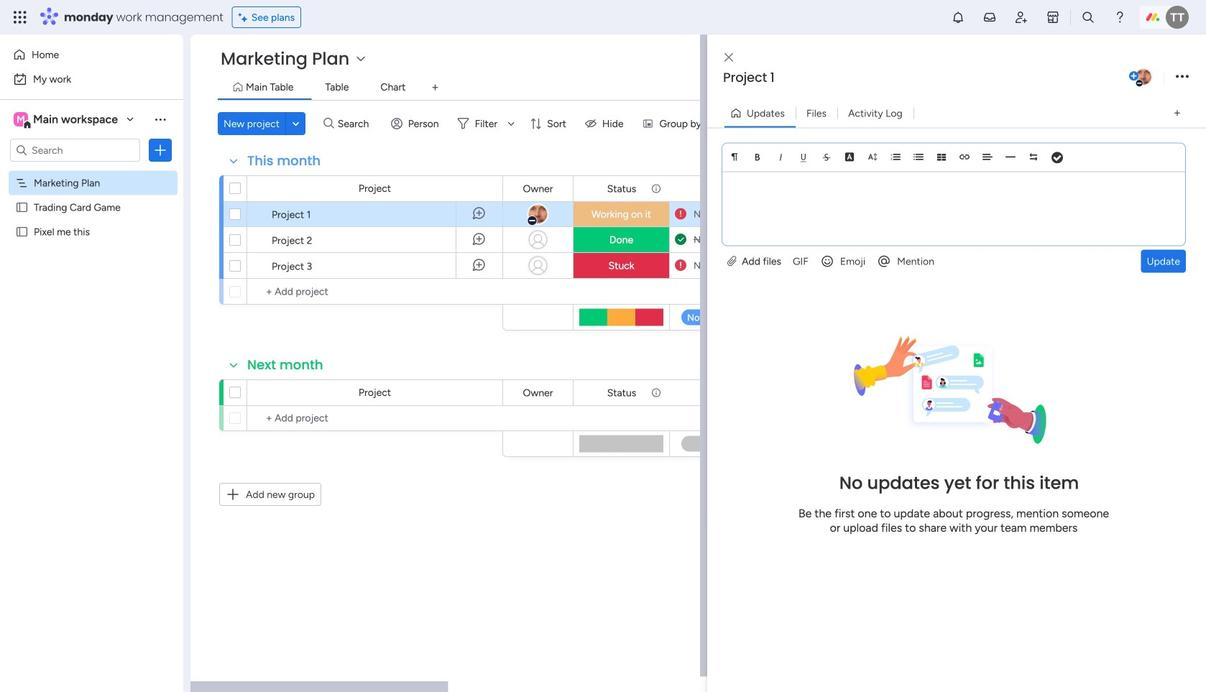 Task type: describe. For each thing, give the bounding box(es) containing it.
terry turtle image
[[1166, 6, 1189, 29]]

link image
[[960, 152, 970, 162]]

1 vertical spatial option
[[9, 68, 175, 91]]

underline image
[[799, 152, 809, 162]]

update feed image
[[983, 10, 997, 24]]

line image
[[1006, 152, 1016, 162]]

monday marketplace image
[[1046, 10, 1060, 24]]

dapulse addbtn image
[[1129, 72, 1139, 81]]

2 v2 overdue deadline image from the top
[[675, 259, 686, 272]]

strikethrough image
[[822, 152, 832, 162]]

v2 search image
[[324, 116, 334, 132]]

invite members image
[[1014, 10, 1029, 24]]

0 horizontal spatial add view image
[[432, 82, 438, 93]]

&bull; bullets image
[[914, 152, 924, 162]]

format image
[[730, 152, 740, 162]]

search everything image
[[1081, 10, 1095, 24]]

checklist image
[[1052, 153, 1063, 163]]

bold image
[[753, 152, 763, 162]]

Search field
[[334, 114, 377, 134]]

workspace options image
[[153, 112, 167, 126]]

arrow down image
[[503, 115, 520, 132]]



Task type: locate. For each thing, give the bounding box(es) containing it.
select product image
[[13, 10, 27, 24]]

add view image
[[432, 82, 438, 93], [1174, 108, 1180, 118]]

size image
[[868, 152, 878, 162]]

list box
[[0, 168, 183, 438]]

1 vertical spatial options image
[[153, 143, 167, 157]]

options image down workspace options image
[[153, 143, 167, 157]]

public board image
[[15, 225, 29, 239]]

2 vertical spatial option
[[0, 170, 183, 173]]

tab list
[[218, 76, 1177, 100]]

0 vertical spatial column information image
[[650, 183, 662, 194]]

Search in workspace field
[[30, 142, 120, 158]]

1 vertical spatial add view image
[[1174, 108, 1180, 118]]

options image right dapulse addbtn image
[[1176, 67, 1189, 87]]

table image
[[937, 152, 947, 162]]

dapulse attachment image
[[727, 255, 736, 267]]

align image
[[983, 152, 993, 162]]

1 horizontal spatial options image
[[1176, 67, 1189, 87]]

1. numbers image
[[891, 152, 901, 162]]

rtl ltr image
[[1029, 152, 1039, 162]]

v2 overdue deadline image up v2 done deadline icon
[[675, 207, 686, 221]]

None field
[[719, 68, 1126, 87], [244, 152, 324, 170], [519, 181, 557, 197], [604, 181, 640, 197], [696, 181, 744, 197], [244, 356, 327, 374], [519, 385, 557, 401], [604, 385, 640, 401], [696, 385, 744, 401], [719, 68, 1126, 87], [244, 152, 324, 170], [519, 181, 557, 197], [604, 181, 640, 197], [696, 181, 744, 197], [244, 356, 327, 374], [519, 385, 557, 401], [604, 385, 640, 401], [696, 385, 744, 401]]

2 column information image from the top
[[650, 387, 662, 399]]

close image
[[724, 52, 733, 63]]

0 vertical spatial options image
[[1176, 67, 1189, 87]]

help image
[[1113, 10, 1127, 24]]

text color image
[[845, 152, 855, 162]]

1 horizontal spatial add view image
[[1174, 108, 1180, 118]]

0 horizontal spatial options image
[[153, 143, 167, 157]]

1 v2 overdue deadline image from the top
[[675, 207, 686, 221]]

1 column information image from the top
[[650, 183, 662, 194]]

1 vertical spatial column information image
[[650, 387, 662, 399]]

v2 overdue deadline image
[[675, 207, 686, 221], [675, 259, 686, 272]]

options image
[[1176, 67, 1189, 87], [153, 143, 167, 157]]

v2 done deadline image
[[675, 233, 686, 247]]

v2 overdue deadline image down v2 done deadline icon
[[675, 259, 686, 272]]

0 vertical spatial v2 overdue deadline image
[[675, 207, 686, 221]]

option
[[9, 43, 175, 66], [9, 68, 175, 91], [0, 170, 183, 173]]

workspace selection element
[[14, 111, 120, 129]]

0 vertical spatial add view image
[[432, 82, 438, 93]]

1 vertical spatial v2 overdue deadline image
[[675, 259, 686, 272]]

workspace image
[[14, 111, 28, 127]]

0 vertical spatial option
[[9, 43, 175, 66]]

notifications image
[[951, 10, 965, 24]]

public board image
[[15, 201, 29, 214]]

italic image
[[776, 152, 786, 162]]

angle down image
[[292, 118, 299, 129]]

see plans image
[[238, 9, 251, 25]]

column information image
[[650, 183, 662, 194], [650, 387, 662, 399]]

tab
[[424, 76, 447, 99]]



Task type: vqa. For each thing, say whether or not it's contained in the screenshot.
'Invite members' icon at right
yes



